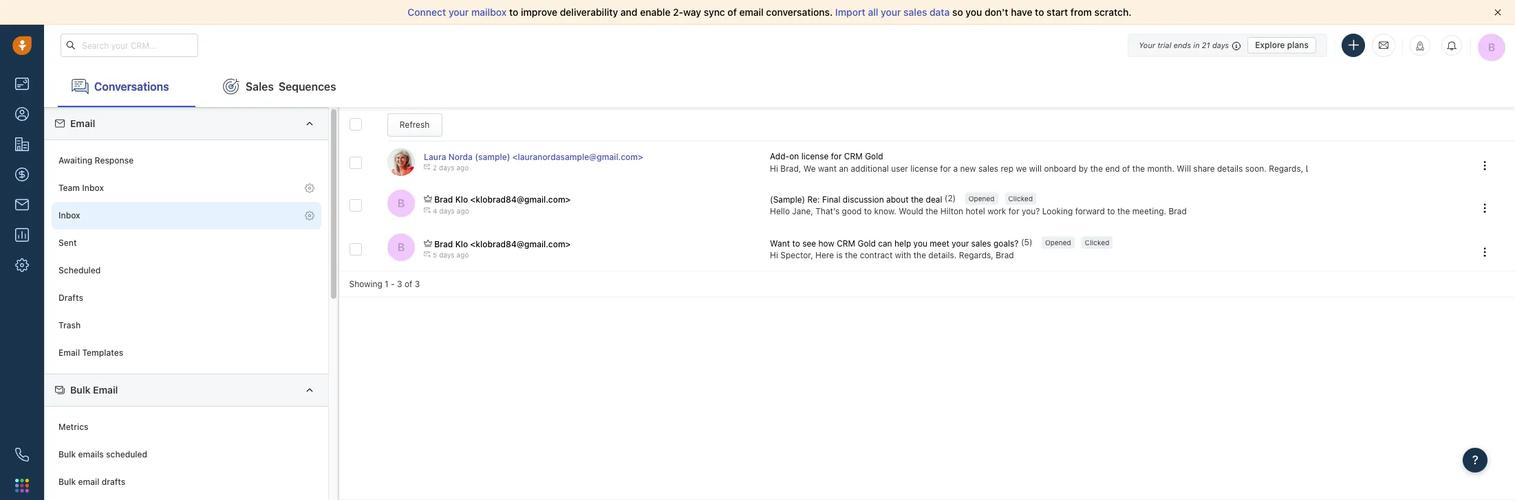 Task type: describe. For each thing, give the bounding box(es) containing it.
meet
[[930, 239, 950, 249]]

we
[[1016, 164, 1027, 174]]

rep
[[1001, 164, 1014, 174]]

re:
[[808, 194, 820, 205]]

sales inside want to see how crm gold can help you meet your sales goals? (5)
[[971, 239, 991, 249]]

add-on license for crm gold button
[[770, 151, 883, 163]]

2 vertical spatial email
[[93, 385, 118, 396]]

you?
[[1022, 206, 1040, 217]]

4
[[433, 207, 437, 215]]

the right by at right
[[1090, 164, 1103, 174]]

here
[[815, 250, 834, 261]]

will
[[1177, 164, 1191, 174]]

1 vertical spatial for
[[940, 164, 951, 174]]

deliverability
[[560, 6, 618, 18]]

(sample)
[[475, 152, 510, 163]]

new
[[960, 164, 976, 174]]

conversations.
[[766, 6, 833, 18]]

to right forward
[[1107, 206, 1115, 217]]

the right the is on the right of page
[[845, 250, 858, 261]]

we
[[803, 164, 816, 174]]

know.
[[874, 206, 897, 217]]

forward
[[1075, 206, 1105, 217]]

Search your CRM... text field
[[61, 34, 198, 57]]

emails
[[78, 450, 104, 461]]

conversations
[[94, 80, 169, 93]]

to inside want to see how crm gold can help you meet your sales goals? (5)
[[792, 239, 800, 249]]

enable
[[640, 6, 671, 18]]

incoming image
[[424, 164, 431, 171]]

end
[[1105, 164, 1120, 174]]

0 vertical spatial license
[[801, 152, 829, 162]]

<klobrad84@gmail.com> for (sample)
[[470, 195, 571, 205]]

laura norda (sample) <lauranordasample@gmail.com>
[[424, 152, 643, 163]]

import all your sales data link
[[835, 6, 952, 18]]

brad down goals?
[[996, 250, 1014, 261]]

hello
[[770, 206, 790, 217]]

explore plans link
[[1248, 37, 1316, 53]]

your
[[1139, 40, 1155, 49]]

sent
[[58, 238, 77, 249]]

hilton
[[941, 206, 963, 217]]

crm for how
[[837, 239, 855, 249]]

sent link
[[52, 230, 321, 257]]

ends
[[1174, 40, 1191, 49]]

awaiting response link
[[52, 147, 321, 175]]

1 horizontal spatial your
[[881, 6, 901, 18]]

from
[[1071, 6, 1092, 18]]

brad,
[[781, 164, 801, 174]]

0 vertical spatial you
[[966, 6, 982, 18]]

email templates
[[58, 348, 123, 359]]

meeting.
[[1132, 206, 1166, 217]]

klo for want to see how crm gold can help you meet your sales goals? (5)
[[455, 239, 468, 249]]

want to see how crm gold can help you meet your sales goals? (5)
[[770, 238, 1032, 249]]

1 ago from the top
[[456, 164, 469, 172]]

showing
[[349, 280, 382, 290]]

is
[[836, 250, 843, 261]]

phone image
[[15, 449, 29, 462]]

user
[[891, 164, 908, 174]]

conversations link
[[58, 66, 195, 107]]

0 horizontal spatial of
[[405, 280, 412, 290]]

brad up 4 days ago
[[434, 195, 453, 205]]

sales for your
[[904, 6, 927, 18]]

1 horizontal spatial license
[[911, 164, 938, 174]]

brad right meeting. at the top of page
[[1169, 206, 1187, 217]]

drafts
[[58, 293, 83, 304]]

refresh
[[400, 120, 430, 130]]

contract
[[860, 250, 893, 261]]

ago for (sample) re: final discussion about the deal (2)
[[457, 207, 469, 215]]

additional
[[851, 164, 889, 174]]

the inside (sample) re: final discussion about the deal (2)
[[911, 194, 924, 205]]

<klobrad84@gmail.com> for want
[[470, 239, 571, 249]]

don't
[[985, 6, 1009, 18]]

details.
[[929, 250, 957, 261]]

response
[[95, 156, 134, 166]]

drafts
[[102, 478, 125, 488]]

help
[[895, 239, 911, 249]]

the left meeting. at the top of page
[[1117, 206, 1130, 217]]

your trial ends in 21 days
[[1139, 40, 1229, 49]]

plans
[[1287, 40, 1309, 50]]

by
[[1079, 164, 1088, 174]]

opened for (2)
[[969, 195, 995, 203]]

work
[[988, 206, 1006, 217]]

2 3 from the left
[[415, 280, 420, 290]]

bulk for bulk email
[[70, 385, 90, 396]]

gold for for
[[865, 152, 883, 162]]

to left start
[[1035, 6, 1044, 18]]

mailbox
[[471, 6, 507, 18]]

bulk for bulk emails scheduled
[[58, 450, 76, 461]]

sales for new
[[978, 164, 998, 174]]

deal
[[926, 194, 942, 205]]

gold for how
[[858, 239, 876, 249]]

1 horizontal spatial of
[[728, 6, 737, 18]]

how
[[819, 239, 835, 249]]

0 vertical spatial laura
[[424, 152, 446, 163]]

want
[[818, 164, 837, 174]]

laura norda (sample) <lauranordasample@gmail.com> link
[[424, 152, 643, 163]]

1 3 from the left
[[397, 280, 402, 290]]

opened for (5)
[[1045, 239, 1071, 247]]

explore
[[1255, 40, 1285, 50]]

5
[[433, 251, 437, 259]]

add-
[[770, 152, 789, 162]]

that's
[[816, 206, 840, 217]]

days for add-on license for crm gold
[[439, 164, 454, 172]]

share
[[1193, 164, 1215, 174]]

1 horizontal spatial email
[[739, 6, 764, 18]]

the left month.
[[1132, 164, 1145, 174]]

trash link
[[52, 312, 321, 340]]

bulk emails scheduled link
[[52, 442, 321, 469]]

data
[[930, 6, 950, 18]]

in
[[1193, 40, 1200, 49]]

add-on license for crm gold link
[[770, 151, 883, 163]]

looking
[[1042, 206, 1073, 217]]

you inside want to see how crm gold can help you meet your sales goals? (5)
[[914, 239, 928, 249]]



Task type: locate. For each thing, give the bounding box(es) containing it.
1 horizontal spatial you
[[966, 6, 982, 18]]

regards, right details.
[[959, 250, 994, 261]]

brad up 5 days ago
[[434, 239, 453, 249]]

0 vertical spatial email
[[70, 118, 95, 129]]

metrics
[[58, 423, 88, 433]]

0 horizontal spatial license
[[801, 152, 829, 162]]

regards, inside add-on license for crm gold hi brad, we want an additional user license for a new sales rep we will onboard by the end of the month. will share details soon. regards, laura
[[1269, 164, 1303, 174]]

0 vertical spatial email
[[739, 6, 764, 18]]

0 horizontal spatial 3
[[397, 280, 402, 290]]

0 vertical spatial hi
[[770, 164, 778, 174]]

for up an
[[831, 152, 842, 162]]

0 vertical spatial opened
[[969, 195, 995, 203]]

your inside want to see how crm gold can help you meet your sales goals? (5)
[[952, 239, 969, 249]]

2 vertical spatial bulk
[[58, 478, 76, 488]]

phone element
[[8, 442, 36, 469]]

the
[[1090, 164, 1103, 174], [1132, 164, 1145, 174], [911, 194, 924, 205], [926, 206, 938, 217], [1117, 206, 1130, 217], [845, 250, 858, 261], [914, 250, 926, 261]]

can
[[878, 239, 892, 249]]

0 horizontal spatial regards,
[[959, 250, 994, 261]]

0 vertical spatial for
[[831, 152, 842, 162]]

1 horizontal spatial clicked
[[1085, 239, 1110, 247]]

hi spector, here is the contract with the details. regards, brad
[[770, 250, 1014, 261]]

outgoing image left 5
[[424, 251, 431, 258]]

final
[[822, 194, 841, 205]]

sales left rep
[[978, 164, 998, 174]]

0 vertical spatial crm
[[844, 152, 863, 162]]

bulk up metrics
[[70, 385, 90, 396]]

1 vertical spatial <klobrad84@gmail.com>
[[470, 239, 571, 249]]

2 <klobrad84@gmail.com> from the top
[[470, 239, 571, 249]]

klo for (sample) re: final discussion about the deal (2)
[[455, 195, 468, 205]]

sync
[[704, 6, 725, 18]]

outgoing image left 4
[[424, 207, 431, 214]]

1 vertical spatial email
[[78, 478, 99, 488]]

the down deal
[[926, 206, 938, 217]]

1 horizontal spatial laura
[[1306, 164, 1328, 174]]

will
[[1029, 164, 1042, 174]]

of right -
[[405, 280, 412, 290]]

2 outgoing image from the top
[[424, 251, 431, 258]]

0 vertical spatial klo
[[455, 195, 468, 205]]

klo up 4 days ago
[[455, 195, 468, 205]]

0 horizontal spatial opened
[[969, 195, 995, 203]]

2 horizontal spatial of
[[1122, 164, 1130, 174]]

laura up 2
[[424, 152, 446, 163]]

crm up the is on the right of page
[[837, 239, 855, 249]]

the up would
[[911, 194, 924, 205]]

0 horizontal spatial inbox
[[58, 211, 80, 221]]

for left a
[[940, 164, 951, 174]]

3 ago from the top
[[457, 251, 469, 259]]

1 vertical spatial gold
[[858, 239, 876, 249]]

sequences
[[279, 80, 336, 93]]

clicked down forward
[[1085, 239, 1110, 247]]

2 horizontal spatial for
[[1009, 206, 1019, 217]]

sales left goals?
[[971, 239, 991, 249]]

2 brad klo <klobrad84@gmail.com> from the top
[[434, 239, 571, 249]]

sales sequences
[[246, 80, 336, 93]]

metrics link
[[52, 414, 321, 442]]

with
[[895, 250, 911, 261]]

inbox
[[82, 183, 104, 194], [58, 211, 80, 221]]

(2)
[[945, 194, 956, 204]]

(sample) re: final discussion about the deal button
[[770, 194, 945, 206]]

bulk left emails
[[58, 450, 76, 461]]

1 vertical spatial opened
[[1045, 239, 1071, 247]]

1 vertical spatial laura
[[1306, 164, 1328, 174]]

inbox right team
[[82, 183, 104, 194]]

gold inside want to see how crm gold can help you meet your sales goals? (5)
[[858, 239, 876, 249]]

(sample) re: final discussion about the deal link
[[770, 194, 945, 206]]

drafts link
[[52, 285, 321, 312]]

0 vertical spatial inbox
[[82, 183, 104, 194]]

a
[[953, 164, 958, 174]]

days for want to see how crm gold can help you meet your sales goals?
[[439, 251, 455, 259]]

sales sequences link
[[209, 66, 350, 107]]

on
[[789, 152, 799, 162]]

your right all
[[881, 6, 901, 18]]

sales
[[246, 80, 274, 93]]

0 horizontal spatial you
[[914, 239, 928, 249]]

of inside add-on license for crm gold hi brad, we want an additional user license for a new sales rep we will onboard by the end of the month. will share details soon. regards, laura
[[1122, 164, 1130, 174]]

spector,
[[781, 250, 813, 261]]

email for email
[[70, 118, 95, 129]]

5 days ago
[[433, 251, 469, 259]]

1 klo from the top
[[455, 195, 468, 205]]

email down trash
[[58, 348, 80, 359]]

brad klo <klobrad84@gmail.com> for (sample)
[[434, 195, 571, 205]]

1 brad klo <klobrad84@gmail.com> from the top
[[434, 195, 571, 205]]

for left 'you?'
[[1009, 206, 1019, 217]]

days right 21
[[1212, 40, 1229, 49]]

0 vertical spatial <klobrad84@gmail.com>
[[470, 195, 571, 205]]

email up awaiting
[[70, 118, 95, 129]]

refresh button
[[387, 113, 442, 137]]

for
[[831, 152, 842, 162], [940, 164, 951, 174], [1009, 206, 1019, 217]]

2 vertical spatial for
[[1009, 206, 1019, 217]]

1 vertical spatial regards,
[[959, 250, 994, 261]]

to right "mailbox"
[[509, 6, 518, 18]]

1 vertical spatial of
[[1122, 164, 1130, 174]]

connect your mailbox link
[[408, 6, 509, 18]]

good
[[842, 206, 862, 217]]

opened right "(5)"
[[1045, 239, 1071, 247]]

crm up an
[[844, 152, 863, 162]]

regards,
[[1269, 164, 1303, 174], [959, 250, 994, 261]]

hi down want
[[770, 250, 778, 261]]

you right so
[[966, 6, 982, 18]]

about
[[886, 194, 909, 205]]

inbox link
[[52, 202, 321, 230]]

close image
[[1495, 9, 1501, 16]]

ago down norda at the top left
[[456, 164, 469, 172]]

gold up contract
[[858, 239, 876, 249]]

crm inside want to see how crm gold can help you meet your sales goals? (5)
[[837, 239, 855, 249]]

email
[[70, 118, 95, 129], [58, 348, 80, 359], [93, 385, 118, 396]]

1 vertical spatial crm
[[837, 239, 855, 249]]

want to see how crm gold can help you meet your sales goals? link
[[770, 238, 1021, 250]]

hello jane, that's good to know. would the hilton hotel work for you? looking forward to the meeting. brad
[[770, 206, 1187, 217]]

templates
[[82, 348, 123, 359]]

clicked for brad
[[1085, 239, 1110, 247]]

bulk inside 'link'
[[58, 450, 76, 461]]

2 ago from the top
[[457, 207, 469, 215]]

(sample) re: final discussion about the deal (2)
[[770, 194, 956, 205]]

bulk down the bulk emails scheduled
[[58, 478, 76, 488]]

1 vertical spatial you
[[914, 239, 928, 249]]

bulk email
[[70, 385, 118, 396]]

sales
[[904, 6, 927, 18], [978, 164, 998, 174], [971, 239, 991, 249]]

jane,
[[792, 206, 813, 217]]

(sample)
[[770, 194, 805, 205]]

email right sync
[[739, 6, 764, 18]]

ago right 5
[[457, 251, 469, 259]]

1 hi from the top
[[770, 164, 778, 174]]

trial
[[1158, 40, 1172, 49]]

laura
[[424, 152, 446, 163], [1306, 164, 1328, 174]]

1 horizontal spatial 3
[[415, 280, 420, 290]]

1 horizontal spatial regards,
[[1269, 164, 1303, 174]]

1 <klobrad84@gmail.com> from the top
[[470, 195, 571, 205]]

1 vertical spatial klo
[[455, 239, 468, 249]]

soon.
[[1245, 164, 1267, 174]]

0 horizontal spatial for
[[831, 152, 842, 162]]

and
[[621, 6, 638, 18]]

email templates link
[[52, 340, 321, 367]]

1 vertical spatial ago
[[457, 207, 469, 215]]

ago for want to see how crm gold can help you meet your sales goals? (5)
[[457, 251, 469, 259]]

to up spector,
[[792, 239, 800, 249]]

brad klo <klobrad84@gmail.com> for want
[[434, 239, 571, 249]]

1 vertical spatial email
[[58, 348, 80, 359]]

so
[[952, 6, 963, 18]]

clicked for work
[[1008, 195, 1033, 203]]

license up we
[[801, 152, 829, 162]]

gold up the additional
[[865, 152, 883, 162]]

gold inside add-on license for crm gold hi brad, we want an additional user license for a new sales rep we will onboard by the end of the month. will share details soon. regards, laura
[[865, 152, 883, 162]]

2 vertical spatial sales
[[971, 239, 991, 249]]

0 vertical spatial sales
[[904, 6, 927, 18]]

license right user
[[911, 164, 938, 174]]

1 vertical spatial clicked
[[1085, 239, 1110, 247]]

email for email templates
[[58, 348, 80, 359]]

days for (sample) re: final discussion about the deal
[[439, 207, 455, 215]]

outgoing image
[[424, 207, 431, 214], [424, 251, 431, 258]]

scheduled
[[58, 266, 101, 276]]

trash
[[58, 321, 81, 331]]

brad klo <klobrad84@gmail.com> up 5 days ago
[[434, 239, 571, 249]]

hi inside add-on license for crm gold hi brad, we want an additional user license for a new sales rep we will onboard by the end of the month. will share details soon. regards, laura
[[770, 164, 778, 174]]

opened up hello jane, that's good to know. would the hilton hotel work for you? looking forward to the meeting. brad
[[969, 195, 995, 203]]

0 vertical spatial brad klo <klobrad84@gmail.com>
[[434, 195, 571, 205]]

brad klo <klobrad84@gmail.com>
[[434, 195, 571, 205], [434, 239, 571, 249]]

crm for for
[[844, 152, 863, 162]]

your left "mailbox"
[[449, 6, 469, 18]]

1 horizontal spatial inbox
[[82, 183, 104, 194]]

0 vertical spatial gold
[[865, 152, 883, 162]]

you
[[966, 6, 982, 18], [914, 239, 928, 249]]

1 vertical spatial bulk
[[58, 450, 76, 461]]

1 outgoing image from the top
[[424, 207, 431, 214]]

team
[[58, 183, 80, 194]]

2 klo from the top
[[455, 239, 468, 249]]

bulk email drafts link
[[52, 469, 321, 497]]

clicked up 'you?'
[[1008, 195, 1033, 203]]

0 vertical spatial bulk
[[70, 385, 90, 396]]

2
[[433, 164, 437, 172]]

1 vertical spatial sales
[[978, 164, 998, 174]]

your right meet
[[952, 239, 969, 249]]

improve
[[521, 6, 557, 18]]

want
[[770, 239, 790, 249]]

<lauranordasample@gmail.com>
[[512, 152, 643, 163]]

awaiting response
[[58, 156, 134, 166]]

crm inside add-on license for crm gold hi brad, we want an additional user license for a new sales rep we will onboard by the end of the month. will share details soon. regards, laura
[[844, 152, 863, 162]]

outgoing image for hi
[[424, 251, 431, 258]]

opened
[[969, 195, 995, 203], [1045, 239, 1071, 247]]

days right 2
[[439, 164, 454, 172]]

regards, right soon.
[[1269, 164, 1303, 174]]

0 vertical spatial ago
[[456, 164, 469, 172]]

inbox down team
[[58, 211, 80, 221]]

0 horizontal spatial your
[[449, 6, 469, 18]]

to down discussion
[[864, 206, 872, 217]]

hotel
[[966, 206, 985, 217]]

0 horizontal spatial clicked
[[1008, 195, 1033, 203]]

brad
[[434, 195, 453, 205], [1169, 206, 1187, 217], [434, 239, 453, 249], [996, 250, 1014, 261]]

0 vertical spatial of
[[728, 6, 737, 18]]

of right sync
[[728, 6, 737, 18]]

2 days ago
[[433, 164, 469, 172]]

import
[[835, 6, 865, 18]]

goals?
[[994, 239, 1019, 249]]

explore plans
[[1255, 40, 1309, 50]]

klo up 5 days ago
[[455, 239, 468, 249]]

all
[[868, 6, 878, 18]]

0 horizontal spatial laura
[[424, 152, 446, 163]]

ago right 4
[[457, 207, 469, 215]]

the right with
[[914, 250, 926, 261]]

scheduled
[[106, 450, 147, 461]]

days right 4
[[439, 207, 455, 215]]

scheduled link
[[52, 257, 321, 285]]

onboard
[[1044, 164, 1076, 174]]

days right 5
[[439, 251, 455, 259]]

email down templates
[[93, 385, 118, 396]]

to
[[509, 6, 518, 18], [1035, 6, 1044, 18], [864, 206, 872, 217], [1107, 206, 1115, 217], [792, 239, 800, 249]]

see
[[802, 239, 816, 249]]

2 vertical spatial ago
[[457, 251, 469, 259]]

add-on license for crm gold hi brad, we want an additional user license for a new sales rep we will onboard by the end of the month. will share details soon. regards, laura
[[770, 152, 1328, 174]]

1 vertical spatial brad klo <klobrad84@gmail.com>
[[434, 239, 571, 249]]

brad klo <klobrad84@gmail.com> down (sample)
[[434, 195, 571, 205]]

bulk for bulk email drafts
[[58, 478, 76, 488]]

tab list
[[44, 66, 1515, 107]]

0 vertical spatial regards,
[[1269, 164, 1303, 174]]

2 hi from the top
[[770, 250, 778, 261]]

send email image
[[1379, 39, 1389, 51]]

what's new image
[[1415, 41, 1425, 51]]

crm
[[844, 152, 863, 162], [837, 239, 855, 249]]

21
[[1202, 40, 1210, 49]]

1 vertical spatial inbox
[[58, 211, 80, 221]]

you right help
[[914, 239, 928, 249]]

1 horizontal spatial opened
[[1045, 239, 1071, 247]]

of right end on the right top of page
[[1122, 164, 1130, 174]]

1 vertical spatial hi
[[770, 250, 778, 261]]

email left drafts
[[78, 478, 99, 488]]

0 horizontal spatial email
[[78, 478, 99, 488]]

freshworks switcher image
[[15, 479, 29, 493]]

start
[[1047, 6, 1068, 18]]

0 vertical spatial outgoing image
[[424, 207, 431, 214]]

0 vertical spatial clicked
[[1008, 195, 1033, 203]]

2 horizontal spatial your
[[952, 239, 969, 249]]

2-
[[673, 6, 683, 18]]

way
[[683, 6, 701, 18]]

ago
[[456, 164, 469, 172], [457, 207, 469, 215], [457, 251, 469, 259]]

1 vertical spatial outgoing image
[[424, 251, 431, 258]]

outgoing image for hello
[[424, 207, 431, 214]]

laura right soon.
[[1306, 164, 1328, 174]]

sales left the data
[[904, 6, 927, 18]]

1 horizontal spatial for
[[940, 164, 951, 174]]

1 vertical spatial license
[[911, 164, 938, 174]]

email inside "link"
[[58, 348, 80, 359]]

email
[[739, 6, 764, 18], [78, 478, 99, 488]]

2 vertical spatial of
[[405, 280, 412, 290]]

connect
[[408, 6, 446, 18]]

clicked
[[1008, 195, 1033, 203], [1085, 239, 1110, 247]]

laura inside add-on license for crm gold hi brad, we want an additional user license for a new sales rep we will onboard by the end of the month. will share details soon. regards, laura
[[1306, 164, 1328, 174]]

hi down add-
[[770, 164, 778, 174]]

sales inside add-on license for crm gold hi brad, we want an additional user license for a new sales rep we will onboard by the end of the month. will share details soon. regards, laura
[[978, 164, 998, 174]]

tab list containing conversations
[[44, 66, 1515, 107]]



Task type: vqa. For each thing, say whether or not it's contained in the screenshot.
user
yes



